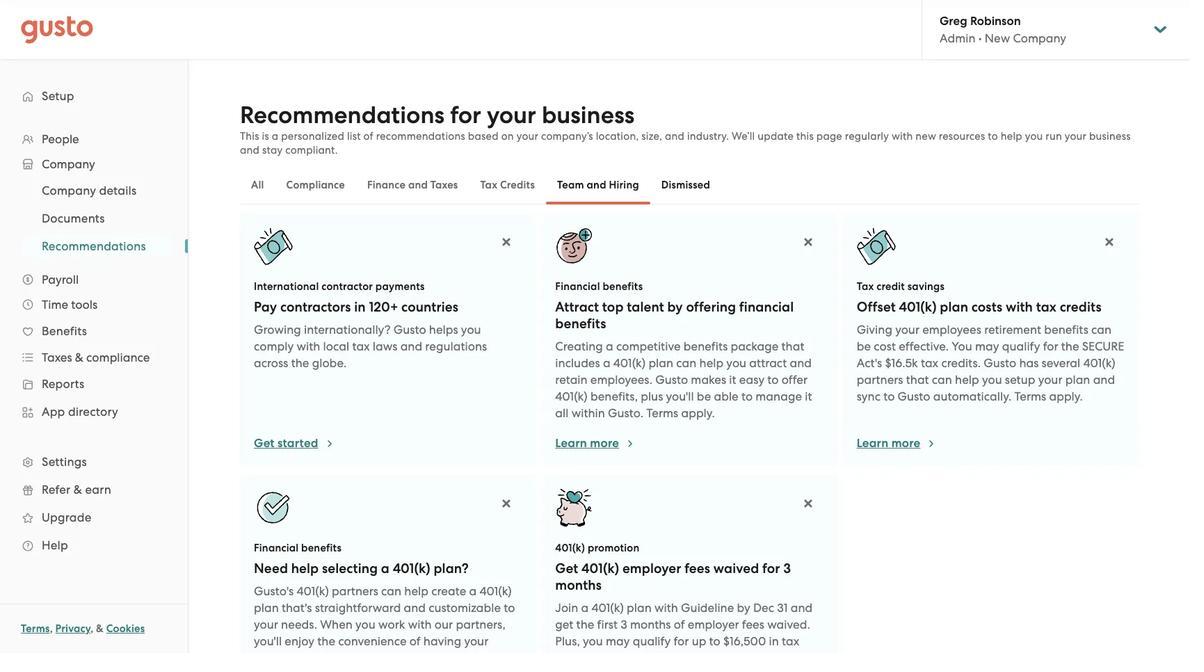 Task type: locate. For each thing, give the bounding box(es) containing it.
employer down guideline
[[688, 618, 739, 632]]

1 , from the left
[[50, 623, 53, 635]]

of
[[364, 130, 373, 143], [674, 618, 685, 632], [410, 634, 421, 648]]

0 vertical spatial apply.
[[1049, 390, 1083, 403]]

of inside recommendations for your business this is a personalized list of recommendations based on your company's location, size, and industry. we'll update this page regularly with new resources to help you run your business and stay compliant.
[[364, 130, 373, 143]]

partners
[[857, 373, 903, 387], [332, 584, 378, 598]]

plan down several
[[1065, 373, 1090, 387]]

terms down setup
[[1014, 390, 1046, 403]]

1 vertical spatial partners
[[332, 584, 378, 598]]

1 horizontal spatial learn
[[857, 436, 889, 451]]

1 vertical spatial be
[[697, 390, 711, 403]]

0 horizontal spatial you'll
[[254, 634, 282, 648]]

0 vertical spatial be
[[857, 339, 871, 353]]

2 horizontal spatial terms
[[1014, 390, 1046, 403]]

1 horizontal spatial ,
[[91, 623, 93, 635]]

tax up offset
[[857, 280, 874, 293]]

may right you
[[975, 339, 999, 353]]

growing internationally? gusto helps you comply with local tax laws and regulations across the globe.
[[254, 323, 487, 370]]

package
[[731, 339, 779, 353]]

partners,
[[456, 618, 506, 632]]

you'll
[[666, 390, 694, 403], [254, 634, 282, 648]]

0 horizontal spatial join
[[555, 601, 578, 615]]

it up able
[[729, 373, 736, 387]]

401(k) inside financial benefits need help selecting a 401(k) plan?
[[393, 561, 430, 577]]

and right size,
[[665, 130, 685, 143]]

for up several
[[1043, 339, 1058, 353]]

401(k) left plan?
[[393, 561, 430, 577]]

that's
[[282, 601, 312, 615]]

0 vertical spatial terms
[[1014, 390, 1046, 403]]

customizable
[[429, 601, 501, 615]]

plan
[[940, 299, 968, 315], [649, 356, 673, 370], [1065, 373, 1090, 387], [254, 601, 279, 615], [627, 601, 652, 615], [289, 651, 314, 653]]

learn more down sync
[[857, 436, 921, 451]]

0 horizontal spatial 3
[[621, 618, 627, 632]]

0 vertical spatial tax
[[480, 179, 498, 191]]

0 vertical spatial credits.
[[941, 356, 981, 370]]

2 learn from the left
[[857, 436, 889, 451]]

the up several
[[1061, 339, 1079, 353]]

for left up
[[674, 634, 689, 648]]

3
[[783, 561, 791, 577], [621, 618, 627, 632]]

1 vertical spatial &
[[74, 483, 82, 497]]

1 horizontal spatial in
[[769, 634, 779, 648]]

0 horizontal spatial months
[[555, 577, 602, 593]]

2 learn more from the left
[[857, 436, 921, 451]]

gusto. down benefits,
[[608, 406, 644, 420]]

0 horizontal spatial it
[[729, 373, 736, 387]]

partners inside giving your employees retirement benefits can be cost effective. you may qualify for the secure act's $16.5k tax credits. gusto has several 401(k) partners that can help you setup your plan and sync to gusto automatically. terms apply.
[[857, 373, 903, 387]]

recommendations inside recommendations for your business this is a personalized list of recommendations based on your company's location, size, and industry. we'll update this page regularly with new resources to help you run your business and stay compliant.
[[240, 101, 445, 129]]

1 list from the top
[[0, 127, 188, 559]]

you up easy
[[726, 356, 746, 370]]

automatically.
[[933, 390, 1012, 403]]

2 , from the left
[[91, 623, 93, 635]]

plan inside tax credit savings offset 401(k) plan costs with tax credits
[[940, 299, 968, 315]]

tax left credits
[[480, 179, 498, 191]]

company's
[[541, 130, 593, 143]]

1 horizontal spatial by
[[737, 601, 750, 615]]

a up customizable on the left bottom of page
[[469, 584, 477, 598]]

1 vertical spatial that
[[906, 373, 929, 387]]

the down when
[[317, 634, 335, 648]]

for inside recommendations for your business this is a personalized list of recommendations based on your company's location, size, and industry. we'll update this page regularly with new resources to help you run your business and stay compliant.
[[450, 101, 481, 129]]

you inside growing internationally? gusto helps you comply with local tax laws and regulations across the globe.
[[461, 323, 481, 337]]

the inside 'gusto's 401(k) partners can help create a 401(k) plan that's straightforward and customizable to your needs. when you work with our partners, you'll enjoy the convenience of having your 401(k) plan seamlessly synced with gusto. t'
[[317, 634, 335, 648]]

be up act's
[[857, 339, 871, 353]]

0 horizontal spatial of
[[364, 130, 373, 143]]

2 list from the top
[[0, 177, 188, 260]]

1 more from the left
[[590, 436, 619, 451]]

0 horizontal spatial be
[[697, 390, 711, 403]]

0 horizontal spatial in
[[354, 299, 366, 315]]

for inside 401(k) promotion get 401(k) employer fees waived for 3 months
[[762, 561, 780, 577]]

by left dec
[[737, 601, 750, 615]]

can inside creating a competitive benefits package that includes a 401(k) plan can help you attract and retain employees. gusto makes it easy to offer 401(k) benefits, plus you'll be able to manage it all within gusto. terms apply.
[[676, 356, 697, 370]]

1 learn from the left
[[555, 436, 587, 451]]

directory
[[68, 405, 118, 419]]

can up the work
[[381, 584, 401, 598]]

you up convenience
[[355, 618, 375, 632]]

with up globe.
[[297, 339, 320, 353]]

1 horizontal spatial apply.
[[1049, 390, 1083, 403]]

$16.5k
[[885, 356, 918, 370]]

recommendation categories for your business tab list
[[240, 166, 1139, 205]]

0 vertical spatial 3
[[783, 561, 791, 577]]

tax inside tax credits "button"
[[480, 179, 498, 191]]

get inside 401(k) promotion get 401(k) employer fees waived for 3 months
[[555, 561, 578, 577]]

international
[[254, 280, 319, 293]]

1 vertical spatial company
[[42, 157, 95, 171]]

can up makes
[[676, 356, 697, 370]]

& for compliance
[[75, 351, 83, 364]]

that inside creating a competitive benefits package that includes a 401(k) plan can help you attract and retain employees. gusto makes it easy to offer 401(k) benefits, plus you'll be able to manage it all within gusto. terms apply.
[[782, 339, 804, 353]]

gusto inside join a 401(k) plan with guideline by dec 31 and get the first 3 months of employer fees waived. plus, you may qualify for up to $16,500 in tax credits. join 25k+ gusto customers who tr
[[653, 651, 686, 653]]

for up "based"
[[450, 101, 481, 129]]

plan inside creating a competitive benefits package that includes a 401(k) plan can help you attract and retain employees. gusto makes it easy to offer 401(k) benefits, plus you'll be able to manage it all within gusto. terms apply.
[[649, 356, 673, 370]]

gusto. for need help selecting a 401(k) plan?
[[446, 651, 481, 653]]

1 horizontal spatial credits.
[[941, 356, 981, 370]]

started
[[278, 436, 318, 451]]

months
[[555, 577, 602, 593], [630, 618, 671, 632]]

1 horizontal spatial that
[[906, 373, 929, 387]]

1 horizontal spatial months
[[630, 618, 671, 632]]

get up get
[[555, 561, 578, 577]]

you inside 'gusto's 401(k) partners can help create a 401(k) plan that's straightforward and customizable to your needs. when you work with our partners, you'll enjoy the convenience of having your 401(k) plan seamlessly synced with gusto. t'
[[355, 618, 375, 632]]

0 vertical spatial financial
[[555, 280, 600, 293]]

financial for need
[[254, 542, 299, 554]]

recommendations for your business this is a personalized list of recommendations based on your company's location, size, and industry. we'll update this page regularly with new resources to help you run your business and stay compliant.
[[240, 101, 1131, 157]]

1 horizontal spatial business
[[1089, 130, 1131, 143]]

financial inside financial benefits attract top talent by offering financial benefits
[[555, 280, 600, 293]]

people button
[[14, 127, 174, 152]]

financial up 'need'
[[254, 542, 299, 554]]

1 vertical spatial qualify
[[633, 634, 671, 648]]

25k+
[[624, 651, 650, 653]]

help left create
[[404, 584, 428, 598]]

gusto. down having
[[446, 651, 481, 653]]

company inside greg robinson admin • new company
[[1013, 31, 1066, 45]]

taxes up reports
[[42, 351, 72, 364]]

and inside join a 401(k) plan with guideline by dec 31 and get the first 3 months of employer fees waived. plus, you may qualify for up to $16,500 in tax credits. join 25k+ gusto customers who tr
[[791, 601, 813, 615]]

for inside join a 401(k) plan with guideline by dec 31 and get the first 3 months of employer fees waived. plus, you may qualify for up to $16,500 in tax credits. join 25k+ gusto customers who tr
[[674, 634, 689, 648]]

1 vertical spatial get
[[555, 561, 578, 577]]

0 horizontal spatial get
[[254, 436, 275, 451]]

learn
[[555, 436, 587, 451], [857, 436, 889, 451]]

on
[[501, 130, 514, 143]]

gusto inside creating a competitive benefits package that includes a 401(k) plan can help you attract and retain employees. gusto makes it easy to offer 401(k) benefits, plus you'll be able to manage it all within gusto. terms apply.
[[655, 373, 688, 387]]

time tools
[[42, 298, 98, 312]]

your right on
[[517, 130, 538, 143]]

1 horizontal spatial of
[[410, 634, 421, 648]]

0 horizontal spatial qualify
[[633, 634, 671, 648]]

1 vertical spatial by
[[737, 601, 750, 615]]

learn more down within at bottom
[[555, 436, 619, 451]]

to up customers
[[709, 634, 721, 648]]

2 more from the left
[[892, 436, 921, 451]]

learn for attract top talent by offering financial benefits
[[555, 436, 587, 451]]

employer
[[622, 561, 681, 577], [688, 618, 739, 632]]

company for company
[[42, 157, 95, 171]]

company inside dropdown button
[[42, 157, 95, 171]]

this
[[240, 130, 259, 143]]

with left our
[[408, 618, 432, 632]]

you down first
[[583, 634, 603, 648]]

tax
[[1036, 299, 1057, 315], [352, 339, 370, 353], [921, 356, 938, 370], [782, 634, 799, 648]]

plan up employees
[[940, 299, 968, 315]]

plan down competitive
[[649, 356, 673, 370]]

1 vertical spatial may
[[606, 634, 630, 648]]

0 vertical spatial qualify
[[1002, 339, 1040, 353]]

0 horizontal spatial financial
[[254, 542, 299, 554]]

1 horizontal spatial learn more link
[[857, 435, 937, 452]]

cookies
[[106, 623, 145, 635]]

recommendations inside recommendations link
[[42, 239, 146, 253]]

a
[[272, 130, 278, 143], [606, 339, 613, 353], [603, 356, 610, 370], [381, 561, 390, 577], [469, 584, 477, 598], [581, 601, 589, 615]]

taxes & compliance button
[[14, 345, 174, 370]]

1 vertical spatial business
[[1089, 130, 1131, 143]]

credits. down you
[[941, 356, 981, 370]]

0 vertical spatial taxes
[[430, 179, 458, 191]]

giving your employees retirement benefits can be cost effective. you may qualify for the secure act's $16.5k tax credits. gusto has several 401(k) partners that can help you setup your plan and sync to gusto automatically. terms apply.
[[857, 323, 1124, 403]]

competitive
[[616, 339, 681, 353]]

tax inside tax credit savings offset 401(k) plan costs with tax credits
[[1036, 299, 1057, 315]]

1 vertical spatial months
[[630, 618, 671, 632]]

1 vertical spatial 3
[[621, 618, 627, 632]]

tax credits
[[480, 179, 535, 191]]

1 horizontal spatial learn more
[[857, 436, 921, 451]]

company button
[[14, 152, 174, 177]]

1 horizontal spatial employer
[[688, 618, 739, 632]]

plan inside giving your employees retirement benefits can be cost effective. you may qualify for the secure act's $16.5k tax credits. gusto has several 401(k) partners that can help you setup your plan and sync to gusto automatically. terms apply.
[[1065, 373, 1090, 387]]

401(k) up that's
[[297, 584, 329, 598]]

1 vertical spatial gusto.
[[446, 651, 481, 653]]

0 horizontal spatial terms
[[21, 623, 50, 635]]

app directory link
[[14, 399, 174, 424]]

documents link
[[25, 206, 174, 231]]

help right 'need'
[[291, 561, 319, 577]]

and up the work
[[404, 601, 426, 615]]

learn more link
[[555, 435, 636, 452], [857, 435, 937, 452]]

gusto up laws
[[393, 323, 426, 337]]

stay
[[262, 144, 283, 157]]

you up automatically.
[[982, 373, 1002, 387]]

with inside tax credit savings offset 401(k) plan costs with tax credits
[[1006, 299, 1033, 315]]

0 horizontal spatial apply.
[[681, 406, 715, 420]]

401(k) up first
[[592, 601, 624, 615]]

1 horizontal spatial be
[[857, 339, 871, 353]]

1 horizontal spatial fees
[[742, 618, 764, 632]]

0 horizontal spatial more
[[590, 436, 619, 451]]

recommendations for recommendations for your business this is a personalized list of recommendations based on your company's location, size, and industry. we'll update this page regularly with new resources to help you run your business and stay compliant.
[[240, 101, 445, 129]]

0 vertical spatial that
[[782, 339, 804, 353]]

you up "regulations"
[[461, 323, 481, 337]]

1 horizontal spatial financial
[[555, 280, 600, 293]]

be down makes
[[697, 390, 711, 403]]

learn more link down within at bottom
[[555, 435, 636, 452]]

industry.
[[687, 130, 729, 143]]

1 vertical spatial apply.
[[681, 406, 715, 420]]

employer down the promotion in the bottom of the page
[[622, 561, 681, 577]]

1 vertical spatial you'll
[[254, 634, 282, 648]]

credits. inside join a 401(k) plan with guideline by dec 31 and get the first 3 months of employer fees waived. plus, you may qualify for up to $16,500 in tax credits. join 25k+ gusto customers who tr
[[555, 651, 595, 653]]

a inside financial benefits need help selecting a 401(k) plan?
[[381, 561, 390, 577]]

you inside recommendations for your business this is a personalized list of recommendations based on your company's location, size, and industry. we'll update this page regularly with new resources to help you run your business and stay compliant.
[[1025, 130, 1043, 143]]

2 learn more link from the left
[[857, 435, 937, 452]]

0 vertical spatial in
[[354, 299, 366, 315]]

savings
[[908, 280, 945, 293]]

financial inside financial benefits need help selecting a 401(k) plan?
[[254, 542, 299, 554]]

tax down waived.
[[782, 634, 799, 648]]

with inside recommendations for your business this is a personalized list of recommendations based on your company's location, size, and industry. we'll update this page regularly with new resources to help you run your business and stay compliant.
[[892, 130, 913, 143]]

1 horizontal spatial more
[[892, 436, 921, 451]]

and down secure
[[1093, 373, 1115, 387]]

tax inside join a 401(k) plan with guideline by dec 31 and get the first 3 months of employer fees waived. plus, you may qualify for up to $16,500 in tax credits. join 25k+ gusto customers who tr
[[782, 634, 799, 648]]

tax left credits
[[1036, 299, 1057, 315]]

contractors
[[280, 299, 351, 315]]

learn down sync
[[857, 436, 889, 451]]

credits. down plus,
[[555, 651, 595, 653]]

0 vertical spatial company
[[1013, 31, 1066, 45]]

1 vertical spatial recommendations
[[42, 239, 146, 253]]

1 vertical spatial financial
[[254, 542, 299, 554]]

credits.
[[941, 356, 981, 370], [555, 651, 595, 653]]

0 vertical spatial of
[[364, 130, 373, 143]]

0 horizontal spatial that
[[782, 339, 804, 353]]

setup
[[1005, 373, 1035, 387]]

31
[[777, 601, 788, 615]]

of right 'list'
[[364, 130, 373, 143]]

business right run
[[1089, 130, 1131, 143]]

with down 401(k) promotion get 401(k) employer fees waived for 3 months
[[655, 601, 678, 615]]

partners up straightforward
[[332, 584, 378, 598]]

the inside growing internationally? gusto helps you comply with local tax laws and regulations across the globe.
[[291, 356, 309, 370]]

& up reports link
[[75, 351, 83, 364]]

fees inside 401(k) promotion get 401(k) employer fees waived for 3 months
[[685, 561, 710, 577]]

1 vertical spatial terms
[[646, 406, 678, 420]]

time tools button
[[14, 292, 174, 317]]

gusto right 25k+
[[653, 651, 686, 653]]

1 vertical spatial credits.
[[555, 651, 595, 653]]

credits
[[1060, 299, 1102, 315]]

partners down act's
[[857, 373, 903, 387]]

a right is
[[272, 130, 278, 143]]

first
[[597, 618, 618, 632]]

terms link
[[21, 623, 50, 635]]

0 horizontal spatial partners
[[332, 584, 378, 598]]

1 horizontal spatial may
[[975, 339, 999, 353]]

to inside join a 401(k) plan with guideline by dec 31 and get the first 3 months of employer fees waived. plus, you may qualify for up to $16,500 in tax credits. join 25k+ gusto customers who tr
[[709, 634, 721, 648]]

1 horizontal spatial get
[[555, 561, 578, 577]]

1 horizontal spatial gusto.
[[608, 406, 644, 420]]

benefits down credits
[[1044, 323, 1088, 337]]

0 vertical spatial employer
[[622, 561, 681, 577]]

comply
[[254, 339, 294, 353]]

0 horizontal spatial fees
[[685, 561, 710, 577]]

1 horizontal spatial terms
[[646, 406, 678, 420]]

financial benefits attract top talent by offering financial benefits
[[555, 280, 794, 332]]

retain
[[555, 373, 588, 387]]

1 vertical spatial join
[[598, 651, 621, 653]]

financial benefits need help selecting a 401(k) plan?
[[254, 542, 469, 577]]

0 horizontal spatial gusto.
[[446, 651, 481, 653]]

1 vertical spatial employer
[[688, 618, 739, 632]]

dec
[[753, 601, 774, 615]]

0 horizontal spatial recommendations
[[42, 239, 146, 253]]

0 horizontal spatial learn more
[[555, 436, 619, 451]]

fees left waived
[[685, 561, 710, 577]]

easy
[[739, 373, 765, 387]]

0 vertical spatial partners
[[857, 373, 903, 387]]

time
[[42, 298, 68, 312]]

, left the cookies
[[91, 623, 93, 635]]

join up get
[[555, 601, 578, 615]]

1 vertical spatial in
[[769, 634, 779, 648]]

with
[[892, 130, 913, 143], [1006, 299, 1033, 315], [297, 339, 320, 353], [655, 601, 678, 615], [408, 618, 432, 632], [419, 651, 443, 653]]

company for company details
[[42, 184, 96, 198]]

0 horizontal spatial business
[[542, 101, 635, 129]]

qualify inside giving your employees retirement benefits can be cost effective. you may qualify for the secure act's $16.5k tax credits. gusto has several 401(k) partners that can help you setup your plan and sync to gusto automatically. terms apply.
[[1002, 339, 1040, 353]]

$16,500
[[723, 634, 766, 648]]

may down first
[[606, 634, 630, 648]]

recommendations up 'list'
[[240, 101, 445, 129]]

0 vertical spatial get
[[254, 436, 275, 451]]

globe.
[[312, 356, 347, 370]]

a right selecting
[[381, 561, 390, 577]]

to right sync
[[884, 390, 895, 403]]

list containing people
[[0, 127, 188, 559]]

based
[[468, 130, 499, 143]]

1 horizontal spatial tax
[[857, 280, 874, 293]]

plus
[[641, 390, 663, 403]]

plus,
[[555, 634, 580, 648]]

new
[[916, 130, 936, 143]]

the right across
[[291, 356, 309, 370]]

by inside financial benefits attract top talent by offering financial benefits
[[667, 299, 683, 315]]

local
[[323, 339, 349, 353]]

help up makes
[[699, 356, 724, 370]]

plan inside join a 401(k) plan with guideline by dec 31 and get the first 3 months of employer fees waived. plus, you may qualify for up to $16,500 in tax credits. join 25k+ gusto customers who tr
[[627, 601, 652, 615]]

1 horizontal spatial qualify
[[1002, 339, 1040, 353]]

be inside creating a competitive benefits package that includes a 401(k) plan can help you attract and retain employees. gusto makes it easy to offer 401(k) benefits, plus you'll be able to manage it all within gusto. terms apply.
[[697, 390, 711, 403]]

refer & earn link
[[14, 477, 174, 502]]

recommendations down documents link
[[42, 239, 146, 253]]

1 vertical spatial of
[[674, 618, 685, 632]]

0 horizontal spatial employer
[[622, 561, 681, 577]]

1 vertical spatial fees
[[742, 618, 764, 632]]

& inside dropdown button
[[75, 351, 83, 364]]

1 horizontal spatial 3
[[783, 561, 791, 577]]

for right waived
[[762, 561, 780, 577]]

qualify up 25k+
[[633, 634, 671, 648]]

tax inside tax credit savings offset 401(k) plan costs with tax credits
[[857, 280, 874, 293]]

can
[[1091, 323, 1112, 337], [676, 356, 697, 370], [932, 373, 952, 387], [381, 584, 401, 598]]

1 learn more link from the left
[[555, 435, 636, 452]]

you
[[952, 339, 972, 353]]

& left earn
[[74, 483, 82, 497]]

0 horizontal spatial ,
[[50, 623, 53, 635]]

to inside 'gusto's 401(k) partners can help create a 401(k) plan that's straightforward and customizable to your needs. when you work with our partners, you'll enjoy the convenience of having your 401(k) plan seamlessly synced with gusto. t'
[[504, 601, 515, 615]]

partners inside 'gusto's 401(k) partners can help create a 401(k) plan that's straightforward and customizable to your needs. when you work with our partners, you'll enjoy the convenience of having your 401(k) plan seamlessly synced with gusto. t'
[[332, 584, 378, 598]]

by right talent
[[667, 299, 683, 315]]

run
[[1046, 130, 1062, 143]]

months up get
[[555, 577, 602, 593]]

tax inside growing internationally? gusto helps you comply with local tax laws and regulations across the globe.
[[352, 339, 370, 353]]

fees inside join a 401(k) plan with guideline by dec 31 and get the first 3 months of employer fees waived. plus, you may qualify for up to $16,500 in tax credits. join 25k+ gusto customers who tr
[[742, 618, 764, 632]]

months up 25k+
[[630, 618, 671, 632]]

financial up attract
[[555, 280, 600, 293]]

0 vertical spatial by
[[667, 299, 683, 315]]

1 learn more from the left
[[555, 436, 619, 451]]

robinson
[[970, 14, 1021, 29]]

convenience
[[338, 634, 407, 648]]

benefits
[[603, 280, 643, 293], [555, 316, 606, 332], [1044, 323, 1088, 337], [684, 339, 728, 353], [301, 542, 342, 554]]

gusto.
[[608, 406, 644, 420], [446, 651, 481, 653]]

0 horizontal spatial taxes
[[42, 351, 72, 364]]

0 horizontal spatial credits.
[[555, 651, 595, 653]]

help left run
[[1001, 130, 1022, 143]]

learn more
[[555, 436, 619, 451], [857, 436, 921, 451]]

1 horizontal spatial partners
[[857, 373, 903, 387]]

,
[[50, 623, 53, 635], [91, 623, 93, 635]]

0 vertical spatial fees
[[685, 561, 710, 577]]

it
[[729, 373, 736, 387], [805, 390, 812, 403]]

employees
[[923, 323, 981, 337]]

cookies button
[[106, 620, 145, 637]]

gusto. inside creating a competitive benefits package that includes a 401(k) plan can help you attract and retain employees. gusto makes it easy to offer 401(k) benefits, plus you'll be able to manage it all within gusto. terms apply.
[[608, 406, 644, 420]]

terms left privacy "link" in the bottom of the page
[[21, 623, 50, 635]]

taxes down recommendations
[[430, 179, 458, 191]]

gusto. inside 'gusto's 401(k) partners can help create a 401(k) plan that's straightforward and customizable to your needs. when you work with our partners, you'll enjoy the convenience of having your 401(k) plan seamlessly synced with gusto. t'
[[446, 651, 481, 653]]

0 horizontal spatial may
[[606, 634, 630, 648]]

a up employees.
[[603, 356, 610, 370]]

you'll inside 'gusto's 401(k) partners can help create a 401(k) plan that's straightforward and customizable to your needs. when you work with our partners, you'll enjoy the convenience of having your 401(k) plan seamlessly synced with gusto. t'
[[254, 634, 282, 648]]

terms , privacy , & cookies
[[21, 623, 145, 635]]

list
[[0, 127, 188, 559], [0, 177, 188, 260]]

join a 401(k) plan with guideline by dec 31 and get the first 3 months of employer fees waived. plus, you may qualify for up to $16,500 in tax credits. join 25k+ gusto customers who tr
[[555, 601, 813, 653]]

2 vertical spatial terms
[[21, 623, 50, 635]]

in left 120+
[[354, 299, 366, 315]]

learn more link for offset 401(k) plan costs with tax credits
[[857, 435, 937, 452]]

0 horizontal spatial tax
[[480, 179, 498, 191]]

learn more link down sync
[[857, 435, 937, 452]]

0 horizontal spatial learn more link
[[555, 435, 636, 452]]

talent
[[627, 299, 664, 315]]

it down the offer
[[805, 390, 812, 403]]

a inside 'gusto's 401(k) partners can help create a 401(k) plan that's straightforward and customizable to your needs. when you work with our partners, you'll enjoy the convenience of having your 401(k) plan seamlessly synced with gusto. t'
[[469, 584, 477, 598]]

get left started
[[254, 436, 275, 451]]

we'll
[[732, 130, 755, 143]]

of up synced
[[410, 634, 421, 648]]



Task type: describe. For each thing, give the bounding box(es) containing it.
seamlessly
[[317, 651, 375, 653]]

help inside recommendations for your business this is a personalized list of recommendations based on your company's location, size, and industry. we'll update this page regularly with new resources to help you run your business and stay compliant.
[[1001, 130, 1022, 143]]

the inside join a 401(k) plan with guideline by dec 31 and get the first 3 months of employer fees waived. plus, you may qualify for up to $16,500 in tax credits. join 25k+ gusto customers who tr
[[576, 618, 594, 632]]

compliance
[[86, 351, 150, 364]]

to down attract
[[767, 373, 779, 387]]

needs.
[[281, 618, 317, 632]]

401(k) inside tax credit savings offset 401(k) plan costs with tax credits
[[899, 299, 937, 315]]

recommendations for recommendations
[[42, 239, 146, 253]]

by inside join a 401(k) plan with guideline by dec 31 and get the first 3 months of employer fees waived. plus, you may qualify for up to $16,500 in tax credits. join 25k+ gusto customers who tr
[[737, 601, 750, 615]]

work
[[378, 618, 405, 632]]

your up effective.
[[895, 323, 920, 337]]

1 vertical spatial it
[[805, 390, 812, 403]]

terms inside creating a competitive benefits package that includes a 401(k) plan can help you attract and retain employees. gusto makes it easy to offer 401(k) benefits, plus you'll be able to manage it all within gusto. terms apply.
[[646, 406, 678, 420]]

benefits link
[[14, 319, 174, 344]]

upgrade link
[[14, 505, 174, 530]]

customers
[[689, 651, 744, 653]]

401(k) down the promotion in the bottom of the page
[[582, 561, 619, 577]]

cost
[[874, 339, 896, 353]]

able
[[714, 390, 739, 403]]

the inside giving your employees retirement benefits can be cost effective. you may qualify for the secure act's $16.5k tax credits. gusto has several 401(k) partners that can help you setup your plan and sync to gusto automatically. terms apply.
[[1061, 339, 1079, 353]]

may inside giving your employees retirement benefits can be cost effective. you may qualify for the secure act's $16.5k tax credits. gusto has several 401(k) partners that can help you setup your plan and sync to gusto automatically. terms apply.
[[975, 339, 999, 353]]

taxes inside dropdown button
[[42, 351, 72, 364]]

months inside join a 401(k) plan with guideline by dec 31 and get the first 3 months of employer fees waived. plus, you may qualify for up to $16,500 in tax credits. join 25k+ gusto customers who tr
[[630, 618, 671, 632]]

your down partners,
[[464, 634, 489, 648]]

costs
[[972, 299, 1003, 315]]

growing
[[254, 323, 301, 337]]

gusto inside growing internationally? gusto helps you comply with local tax laws and regulations across the globe.
[[393, 323, 426, 337]]

get started link
[[254, 435, 335, 452]]

new
[[985, 31, 1010, 45]]

you inside giving your employees retirement benefits can be cost effective. you may qualify for the secure act's $16.5k tax credits. gusto has several 401(k) partners that can help you setup your plan and sync to gusto automatically. terms apply.
[[982, 373, 1002, 387]]

act's
[[857, 356, 882, 370]]

credit
[[877, 280, 905, 293]]

401(k) down enjoy
[[254, 651, 286, 653]]

greg
[[940, 14, 967, 29]]

learn more link for attract top talent by offering financial benefits
[[555, 435, 636, 452]]

your right run
[[1065, 130, 1087, 143]]

gusto navigation element
[[0, 60, 188, 582]]

terms inside giving your employees retirement benefits can be cost effective. you may qualify for the secure act's $16.5k tax credits. gusto has several 401(k) partners that can help you setup your plan and sync to gusto automatically. terms apply.
[[1014, 390, 1046, 403]]

get
[[555, 618, 573, 632]]

gusto up setup
[[984, 356, 1016, 370]]

within
[[572, 406, 605, 420]]

is
[[262, 130, 269, 143]]

regulations
[[425, 339, 487, 353]]

in inside international contractor payments pay contractors in 120+ countries
[[354, 299, 366, 315]]

benefits down attract
[[555, 316, 606, 332]]

401(k) inside giving your employees retirement benefits can be cost effective. you may qualify for the secure act's $16.5k tax credits. gusto has several 401(k) partners that can help you setup your plan and sync to gusto automatically. terms apply.
[[1083, 356, 1116, 370]]

plan down gusto's
[[254, 601, 279, 615]]

tools
[[71, 298, 98, 312]]

greg robinson admin • new company
[[940, 14, 1066, 45]]

when
[[320, 618, 353, 632]]

can up automatically.
[[932, 373, 952, 387]]

waived
[[714, 561, 759, 577]]

apply. inside creating a competitive benefits package that includes a 401(k) plan can help you attract and retain employees. gusto makes it easy to offer 401(k) benefits, plus you'll be able to manage it all within gusto. terms apply.
[[681, 406, 715, 420]]

apply. inside giving your employees retirement benefits can be cost effective. you may qualify for the secure act's $16.5k tax credits. gusto has several 401(k) partners that can help you setup your plan and sync to gusto automatically. terms apply.
[[1049, 390, 1083, 403]]

can up secure
[[1091, 323, 1112, 337]]

may inside join a 401(k) plan with guideline by dec 31 and get the first 3 months of employer fees waived. plus, you may qualify for up to $16,500 in tax credits. join 25k+ gusto customers who tr
[[606, 634, 630, 648]]

location,
[[596, 130, 639, 143]]

personalized
[[281, 130, 344, 143]]

your left needs. at bottom
[[254, 618, 278, 632]]

you'll inside creating a competitive benefits package that includes a 401(k) plan can help you attract and retain employees. gusto makes it easy to offer 401(k) benefits, plus you'll be able to manage it all within gusto. terms apply.
[[666, 390, 694, 403]]

retirement
[[984, 323, 1041, 337]]

earn
[[85, 483, 111, 497]]

payroll button
[[14, 267, 174, 292]]

•
[[979, 31, 982, 45]]

for inside giving your employees retirement benefits can be cost effective. you may qualify for the secure act's $16.5k tax credits. gusto has several 401(k) partners that can help you setup your plan and sync to gusto automatically. terms apply.
[[1043, 339, 1058, 353]]

401(k) up employees.
[[613, 356, 646, 370]]

qualify inside join a 401(k) plan with guideline by dec 31 and get the first 3 months of employer fees waived. plus, you may qualify for up to $16,500 in tax credits. join 25k+ gusto customers who tr
[[633, 634, 671, 648]]

company details
[[42, 184, 137, 198]]

and right finance
[[408, 179, 428, 191]]

learn more for attract top talent by offering financial benefits
[[555, 436, 619, 451]]

help inside financial benefits need help selecting a 401(k) plan?
[[291, 561, 319, 577]]

dismissed button
[[650, 168, 721, 202]]

of inside 'gusto's 401(k) partners can help create a 401(k) plan that's straightforward and customizable to your needs. when you work with our partners, you'll enjoy the convenience of having your 401(k) plan seamlessly synced with gusto. t'
[[410, 634, 421, 648]]

of inside join a 401(k) plan with guideline by dec 31 and get the first 3 months of employer fees waived. plus, you may qualify for up to $16,500 in tax credits. join 25k+ gusto customers who tr
[[674, 618, 685, 632]]

can inside 'gusto's 401(k) partners can help create a 401(k) plan that's straightforward and customizable to your needs. when you work with our partners, you'll enjoy the convenience of having your 401(k) plan seamlessly synced with gusto. t'
[[381, 584, 401, 598]]

having
[[423, 634, 461, 648]]

our
[[435, 618, 453, 632]]

plan down enjoy
[[289, 651, 314, 653]]

details
[[99, 184, 137, 198]]

0 vertical spatial it
[[729, 373, 736, 387]]

tax for tax credits
[[480, 179, 498, 191]]

3 inside join a 401(k) plan with guideline by dec 31 and get the first 3 months of employer fees waived. plus, you may qualify for up to $16,500 in tax credits. join 25k+ gusto customers who tr
[[621, 618, 627, 632]]

company details link
[[25, 178, 174, 203]]

all
[[555, 406, 569, 420]]

update
[[758, 130, 794, 143]]

gusto. for attract top talent by offering financial benefits
[[608, 406, 644, 420]]

be inside giving your employees retirement benefits can be cost effective. you may qualify for the secure act's $16.5k tax credits. gusto has several 401(k) partners that can help you setup your plan and sync to gusto automatically. terms apply.
[[857, 339, 871, 353]]

compliance
[[286, 179, 345, 191]]

team
[[557, 179, 584, 191]]

2 vertical spatial &
[[96, 623, 104, 635]]

list containing company details
[[0, 177, 188, 260]]

your up on
[[487, 101, 536, 129]]

attract
[[555, 299, 599, 315]]

401(k) left the promotion in the bottom of the page
[[555, 542, 585, 554]]

offset
[[857, 299, 896, 315]]

across
[[254, 356, 288, 370]]

taxes inside button
[[430, 179, 458, 191]]

you inside creating a competitive benefits package that includes a 401(k) plan can help you attract and retain employees. gusto makes it easy to offer 401(k) benefits, plus you'll be able to manage it all within gusto. terms apply.
[[726, 356, 746, 370]]

tax for tax credit savings offset 401(k) plan costs with tax credits
[[857, 280, 874, 293]]

compliant.
[[285, 144, 338, 157]]

to inside giving your employees retirement benefits can be cost effective. you may qualify for the secure act's $16.5k tax credits. gusto has several 401(k) partners that can help you setup your plan and sync to gusto automatically. terms apply.
[[884, 390, 895, 403]]

that inside giving your employees retirement benefits can be cost effective. you may qualify for the secure act's $16.5k tax credits. gusto has several 401(k) partners that can help you setup your plan and sync to gusto automatically. terms apply.
[[906, 373, 929, 387]]

help inside creating a competitive benefits package that includes a 401(k) plan can help you attract and retain employees. gusto makes it easy to offer 401(k) benefits, plus you'll be able to manage it all within gusto. terms apply.
[[699, 356, 724, 370]]

resources
[[939, 130, 985, 143]]

who
[[747, 651, 771, 653]]

reports link
[[14, 371, 174, 396]]

refer
[[42, 483, 71, 497]]

and down this
[[240, 144, 260, 157]]

payroll
[[42, 273, 79, 287]]

with inside join a 401(k) plan with guideline by dec 31 and get the first 3 months of employer fees waived. plus, you may qualify for up to $16,500 in tax credits. join 25k+ gusto customers who tr
[[655, 601, 678, 615]]

months inside 401(k) promotion get 401(k) employer fees waived for 3 months
[[555, 577, 602, 593]]

gusto down $16.5k
[[898, 390, 930, 403]]

learn more for offset 401(k) plan costs with tax credits
[[857, 436, 921, 451]]

and right team
[[587, 179, 606, 191]]

0 vertical spatial join
[[555, 601, 578, 615]]

with inside growing internationally? gusto helps you comply with local tax laws and regulations across the globe.
[[297, 339, 320, 353]]

a right creating
[[606, 339, 613, 353]]

benefits inside creating a competitive benefits package that includes a 401(k) plan can help you attract and retain employees. gusto makes it easy to offer 401(k) benefits, plus you'll be able to manage it all within gusto. terms apply.
[[684, 339, 728, 353]]

benefits up top
[[603, 280, 643, 293]]

401(k) up customizable on the left bottom of page
[[480, 584, 512, 598]]

waived.
[[767, 618, 810, 632]]

& for earn
[[74, 483, 82, 497]]

internationally?
[[304, 323, 391, 337]]

benefits,
[[590, 390, 638, 403]]

and inside giving your employees retirement benefits can be cost effective. you may qualify for the secure act's $16.5k tax credits. gusto has several 401(k) partners that can help you setup your plan and sync to gusto automatically. terms apply.
[[1093, 373, 1115, 387]]

tax inside giving your employees retirement benefits can be cost effective. you may qualify for the secure act's $16.5k tax credits. gusto has several 401(k) partners that can help you setup your plan and sync to gusto automatically. terms apply.
[[921, 356, 938, 370]]

learn for offset 401(k) plan costs with tax credits
[[857, 436, 889, 451]]

create
[[431, 584, 466, 598]]

international contractor payments pay contractors in 120+ countries
[[254, 280, 458, 315]]

credits. inside giving your employees retirement benefits can be cost effective. you may qualify for the secure act's $16.5k tax credits. gusto has several 401(k) partners that can help you setup your plan and sync to gusto automatically. terms apply.
[[941, 356, 981, 370]]

to down easy
[[741, 390, 753, 403]]

employer inside join a 401(k) plan with guideline by dec 31 and get the first 3 months of employer fees waived. plus, you may qualify for up to $16,500 in tax credits. join 25k+ gusto customers who tr
[[688, 618, 739, 632]]

with down having
[[419, 651, 443, 653]]

helps
[[429, 323, 458, 337]]

has
[[1019, 356, 1039, 370]]

offering
[[686, 299, 736, 315]]

benefits inside giving your employees retirement benefits can be cost effective. you may qualify for the secure act's $16.5k tax credits. gusto has several 401(k) partners that can help you setup your plan and sync to gusto automatically. terms apply.
[[1044, 323, 1088, 337]]

in inside join a 401(k) plan with guideline by dec 31 and get the first 3 months of employer fees waived. plus, you may qualify for up to $16,500 in tax credits. join 25k+ gusto customers who tr
[[769, 634, 779, 648]]

a inside recommendations for your business this is a personalized list of recommendations based on your company's location, size, and industry. we'll update this page regularly with new resources to help you run your business and stay compliant.
[[272, 130, 278, 143]]

401(k) down retain
[[555, 390, 588, 403]]

countries
[[401, 299, 458, 315]]

several
[[1042, 356, 1080, 370]]

employees.
[[590, 373, 652, 387]]

more for top
[[590, 436, 619, 451]]

your down several
[[1038, 373, 1063, 387]]

and inside growing internationally? gusto helps you comply with local tax laws and regulations across the globe.
[[400, 339, 422, 353]]

promotion
[[588, 542, 640, 554]]

home image
[[21, 16, 93, 43]]

benefits inside financial benefits need help selecting a 401(k) plan?
[[301, 542, 342, 554]]

a inside join a 401(k) plan with guideline by dec 31 and get the first 3 months of employer fees waived. plus, you may qualify for up to $16,500 in tax credits. join 25k+ gusto customers who tr
[[581, 601, 589, 615]]

page
[[816, 130, 842, 143]]

you inside join a 401(k) plan with guideline by dec 31 and get the first 3 months of employer fees waived. plus, you may qualify for up to $16,500 in tax credits. join 25k+ gusto customers who tr
[[583, 634, 603, 648]]

financial for attract
[[555, 280, 600, 293]]

help inside giving your employees retirement benefits can be cost effective. you may qualify for the secure act's $16.5k tax credits. gusto has several 401(k) partners that can help you setup your plan and sync to gusto automatically. terms apply.
[[955, 373, 979, 387]]

more for offset
[[892, 436, 921, 451]]

3 inside 401(k) promotion get 401(k) employer fees waived for 3 months
[[783, 561, 791, 577]]

help inside 'gusto's 401(k) partners can help create a 401(k) plan that's straightforward and customizable to your needs. when you work with our partners, you'll enjoy the convenience of having your 401(k) plan seamlessly synced with gusto. t'
[[404, 584, 428, 598]]

and inside creating a competitive benefits package that includes a 401(k) plan can help you attract and retain employees. gusto makes it easy to offer 401(k) benefits, plus you'll be able to manage it all within gusto. terms apply.
[[790, 356, 812, 370]]

sync
[[857, 390, 881, 403]]

401(k) inside join a 401(k) plan with guideline by dec 31 and get the first 3 months of employer fees waived. plus, you may qualify for up to $16,500 in tax credits. join 25k+ gusto customers who tr
[[592, 601, 624, 615]]

app
[[42, 405, 65, 419]]

this
[[796, 130, 814, 143]]

finance and taxes
[[367, 179, 458, 191]]

need
[[254, 561, 288, 577]]

attract
[[749, 356, 787, 370]]

creating a competitive benefits package that includes a 401(k) plan can help you attract and retain employees. gusto makes it easy to offer 401(k) benefits, plus you'll be able to manage it all within gusto. terms apply.
[[555, 339, 812, 420]]

finance and taxes button
[[356, 168, 469, 202]]

pay
[[254, 299, 277, 315]]

get started
[[254, 436, 318, 451]]

dismissed
[[661, 179, 710, 191]]

regularly
[[845, 130, 889, 143]]

finance
[[367, 179, 406, 191]]

app directory
[[42, 405, 118, 419]]

laws
[[373, 339, 398, 353]]

team and hiring
[[557, 179, 639, 191]]

team and hiring button
[[546, 168, 650, 202]]

refer & earn
[[42, 483, 111, 497]]

employer inside 401(k) promotion get 401(k) employer fees waived for 3 months
[[622, 561, 681, 577]]

tax credit savings offset 401(k) plan costs with tax credits
[[857, 280, 1102, 315]]

and inside 'gusto's 401(k) partners can help create a 401(k) plan that's straightforward and customizable to your needs. when you work with our partners, you'll enjoy the convenience of having your 401(k) plan seamlessly synced with gusto. t'
[[404, 601, 426, 615]]

0 vertical spatial business
[[542, 101, 635, 129]]

to inside recommendations for your business this is a personalized list of recommendations based on your company's location, size, and industry. we'll update this page regularly with new resources to help you run your business and stay compliant.
[[988, 130, 998, 143]]



Task type: vqa. For each thing, say whether or not it's contained in the screenshot.


